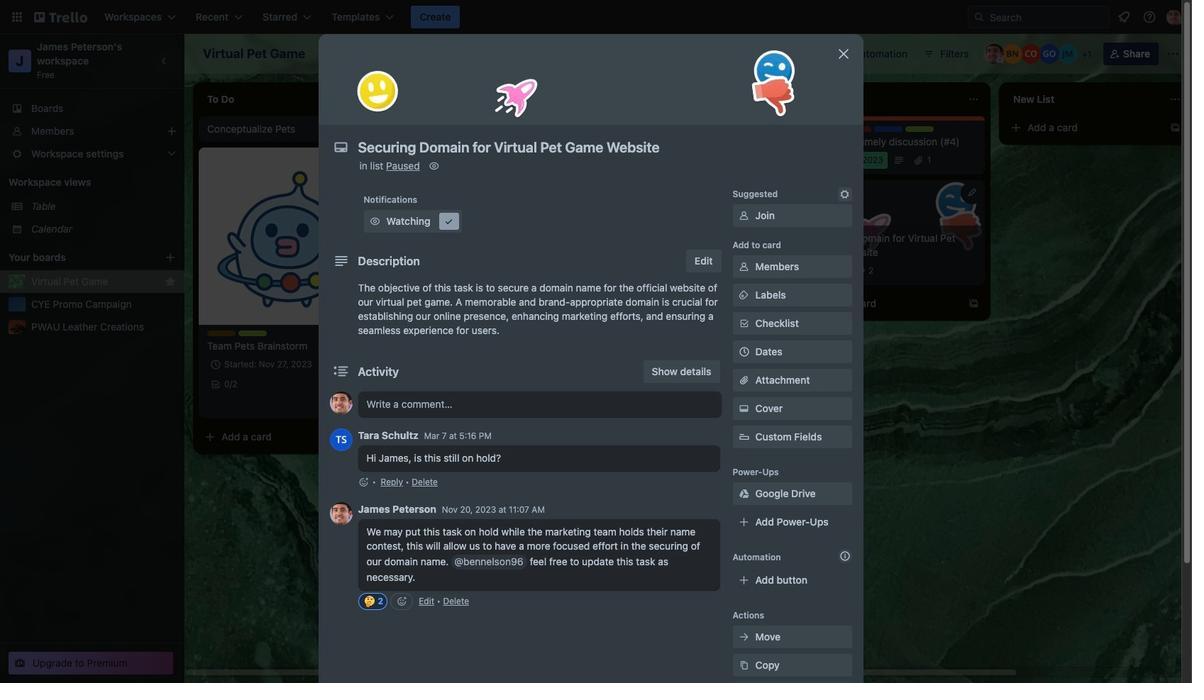 Task type: describe. For each thing, give the bounding box(es) containing it.
0 notifications image
[[1116, 9, 1133, 26]]

0 horizontal spatial james peterson (jamespeterson93) image
[[984, 44, 1004, 64]]

search image
[[974, 11, 985, 23]]

color: bold lime, title: "team task" element
[[238, 331, 267, 336]]

1 horizontal spatial create from template… image
[[968, 298, 979, 309]]

0 horizontal spatial create from template… image
[[363, 431, 375, 443]]

edit card image
[[967, 187, 978, 198]]

show menu image
[[1166, 47, 1180, 61]]

laugh image
[[749, 46, 800, 96]]

color: bold lime, title: none image
[[906, 126, 934, 132]]

create from template… image
[[565, 122, 576, 133]]

color: red, title: "blocker" element
[[843, 126, 871, 132]]

add reaction image
[[390, 593, 413, 610]]

Board name text field
[[196, 43, 312, 65]]

open information menu image
[[1143, 10, 1157, 24]]

close dialog image
[[835, 45, 852, 62]]



Task type: vqa. For each thing, say whether or not it's contained in the screenshot.
kendallparks02 (kendallparks02) image
no



Task type: locate. For each thing, give the bounding box(es) containing it.
0 vertical spatial james peterson (jamespeterson93) image
[[1167, 9, 1184, 26]]

1 horizontal spatial james peterson (jamespeterson93) image
[[1167, 9, 1184, 26]]

your boards with 3 items element
[[9, 249, 143, 266]]

smile image
[[352, 66, 404, 118]]

star or unstar board image
[[321, 48, 332, 60]]

color: yellow, title: none image
[[207, 331, 236, 336]]

Search field
[[968, 6, 1110, 28]]

gary orlando (garyorlando) image
[[1040, 44, 1059, 64]]

james peterson (jamespeterson93) image
[[330, 392, 352, 414], [358, 396, 375, 413], [330, 502, 352, 525]]

tara schultz (taraschultz7) image
[[330, 429, 352, 451]]

primary element
[[0, 0, 1192, 34]]

thumbsdown image
[[749, 71, 800, 122]]

christina overa (christinaovera) image
[[1021, 44, 1041, 64]]

0 vertical spatial create from template… image
[[1170, 122, 1181, 133]]

sm image
[[427, 159, 441, 173], [838, 187, 852, 202], [737, 209, 751, 223], [368, 214, 382, 229], [737, 260, 751, 274], [737, 630, 751, 644]]

workspace navigation collapse icon image
[[155, 51, 175, 71]]

rocketship image
[[489, 71, 541, 122]]

ben nelson (bennelson96) image
[[1003, 44, 1022, 64]]

james peterson (jamespeterson93) image
[[1167, 9, 1184, 26], [984, 44, 1004, 64]]

add reaction image
[[358, 475, 369, 490]]

sm image
[[442, 214, 456, 229], [737, 288, 751, 302], [737, 402, 751, 416], [737, 659, 751, 673]]

james peterson (jamespeterson93) image left christina overa (christinaovera) icon in the top of the page
[[984, 44, 1004, 64]]

james peterson (jamespeterson93) image right the open information menu image
[[1167, 9, 1184, 26]]

Write a comment text field
[[358, 392, 721, 417]]

starred icon image
[[165, 276, 176, 287]]

1 vertical spatial create from template… image
[[968, 298, 979, 309]]

2 horizontal spatial create from template… image
[[1170, 122, 1181, 133]]

color: blue, title: "fyi" element
[[874, 126, 903, 132]]

1 vertical spatial james peterson (jamespeterson93) image
[[984, 44, 1004, 64]]

jeremy miller (jeremymiller198) image
[[1058, 44, 1078, 64]]

create from template… image
[[1170, 122, 1181, 133], [968, 298, 979, 309], [363, 431, 375, 443]]

None checkbox
[[812, 152, 888, 169]]

add board image
[[165, 252, 176, 263]]

2 vertical spatial create from template… image
[[363, 431, 375, 443]]

None text field
[[351, 135, 819, 160]]



